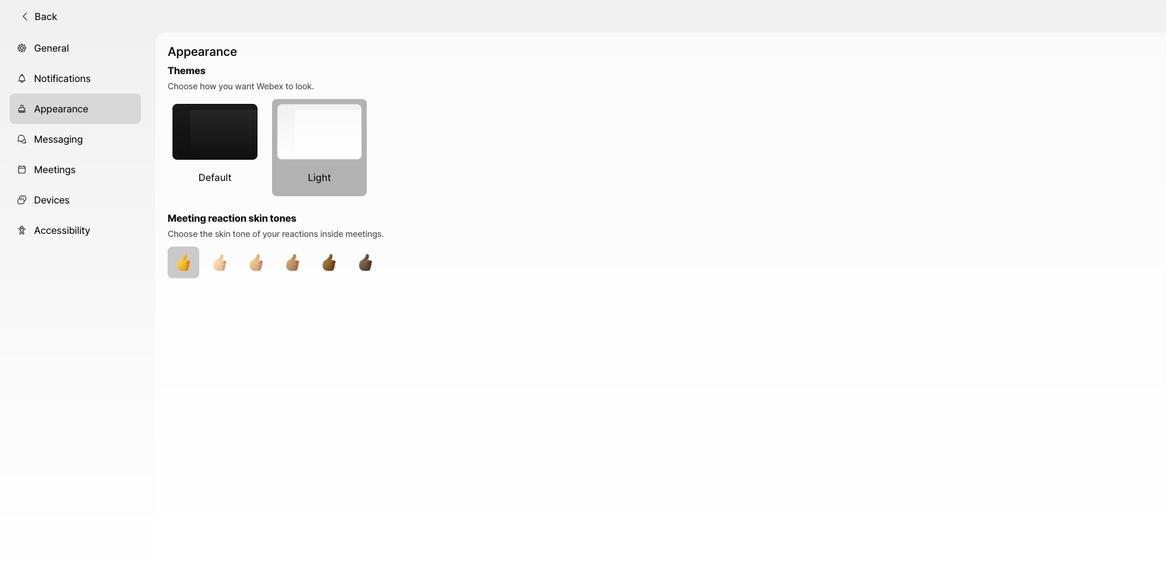 Task type: describe. For each thing, give the bounding box(es) containing it.
meetings tab
[[10, 154, 141, 185]]

devices tab
[[10, 185, 141, 215]]

general tab
[[10, 33, 141, 63]]

messaging tab
[[10, 124, 141, 154]]

settings navigation
[[0, 33, 156, 588]]



Task type: locate. For each thing, give the bounding box(es) containing it.
notifications tab
[[10, 63, 141, 93]]

appearance tab
[[10, 93, 141, 124]]

skin tone picker toolbar
[[168, 247, 949, 278]]

accessibility tab
[[10, 215, 141, 245]]



Task type: vqa. For each thing, say whether or not it's contained in the screenshot.
Appearance tab
yes



